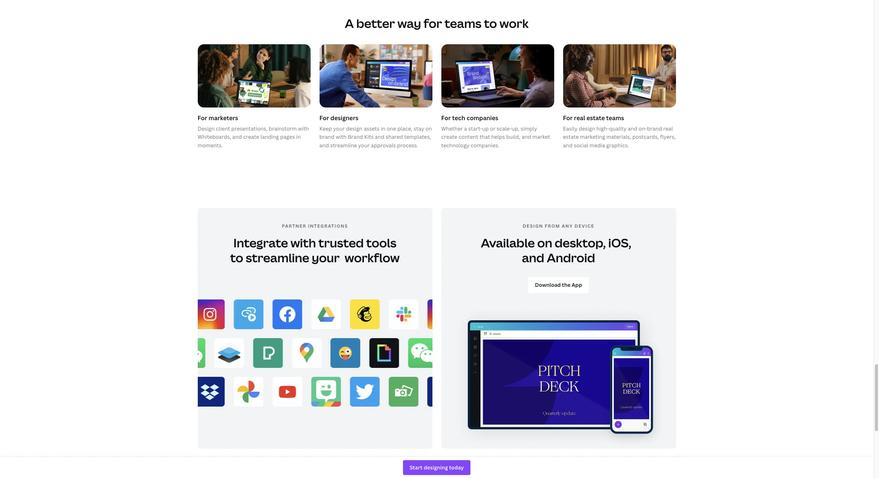 Task type: describe. For each thing, give the bounding box(es) containing it.
on-
[[639, 125, 648, 132]]

marketers
[[209, 114, 238, 122]]

kits
[[365, 134, 374, 141]]

partner integrations
[[282, 223, 348, 230]]

and up approvals on the left top of page
[[375, 134, 385, 141]]

pages
[[280, 134, 295, 141]]

and inside the whether a start-up or scale-up, simply create content that helps build, and market technology companies.
[[522, 134, 532, 141]]

on inside keep your design assets in one place, stay on brand with brand kits and shared templates, and streamline your approvals process.
[[426, 125, 432, 132]]

brand
[[348, 134, 363, 141]]

1 vertical spatial teams
[[607, 114, 625, 122]]

integrate with trusted tools to streamline your  workflow
[[230, 235, 400, 266]]

for real estate teams
[[563, 114, 625, 122]]

for marketers
[[198, 114, 238, 122]]

for for for real estate teams
[[563, 114, 573, 122]]

way
[[398, 15, 421, 31]]

1 vertical spatial your
[[358, 142, 370, 149]]

graphics.
[[607, 142, 629, 149]]

designers
[[331, 114, 359, 122]]

easily
[[563, 125, 578, 132]]

work
[[500, 15, 529, 31]]

to inside integrate with trusted tools to streamline your  workflow
[[230, 250, 243, 266]]

your inside integrate with trusted tools to streamline your  workflow
[[312, 250, 340, 266]]

desktop,
[[555, 235, 606, 251]]

tech
[[453, 114, 466, 122]]

build,
[[507, 134, 521, 141]]

and left social
[[563, 142, 573, 149]]

with inside keep your design assets in one place, stay on brand with brand kits and shared templates, and streamline your approvals process.
[[336, 134, 347, 141]]

0 horizontal spatial real
[[574, 114, 586, 122]]

helps
[[492, 134, 505, 141]]

real inside easily design high-quality and on-brand real estate marketing materials, postcards, flyers, and social media graphics.
[[664, 125, 673, 132]]

0 vertical spatial teams
[[445, 15, 482, 31]]

brainstorm
[[269, 125, 297, 132]]

device
[[575, 223, 595, 230]]

with inside integrate with trusted tools to streamline your  workflow
[[291, 235, 316, 251]]

companies
[[467, 114, 499, 122]]

a
[[464, 125, 467, 132]]

high-
[[597, 125, 610, 132]]

for
[[424, 15, 442, 31]]

0 vertical spatial estate
[[587, 114, 605, 122]]

from
[[545, 223, 561, 230]]

brand inside keep your design assets in one place, stay on brand with brand kits and shared templates, and streamline your approvals process.
[[320, 134, 335, 141]]

any
[[562, 223, 573, 230]]

client
[[216, 125, 230, 132]]

integrate
[[234, 235, 288, 251]]

a
[[345, 15, 354, 31]]

one
[[387, 125, 396, 132]]

better
[[356, 15, 395, 31]]

and inside available on desktop, ios, and android
[[522, 250, 545, 266]]

and left on-
[[628, 125, 638, 132]]

easily design high-quality and on-brand real estate marketing materials, postcards, flyers, and social media graphics.
[[563, 125, 676, 149]]

materials,
[[607, 134, 632, 141]]

marketing
[[580, 134, 606, 141]]

scale-
[[497, 125, 512, 132]]

design from any device
[[523, 223, 595, 230]]

for designers
[[320, 114, 359, 122]]

design
[[198, 125, 215, 132]]

in inside design client presentations, brainstorm with whiteboards, and create landing pages in moments.
[[296, 134, 301, 141]]

in inside keep your design assets in one place, stay on brand with brand kits and shared templates, and streamline your approvals process.
[[381, 125, 386, 132]]

and down keep
[[320, 142, 329, 149]]

social
[[574, 142, 589, 149]]



Task type: vqa. For each thing, say whether or not it's contained in the screenshot.
back to home link
no



Task type: locate. For each thing, give the bounding box(es) containing it.
with inside design client presentations, brainstorm with whiteboards, and create landing pages in moments.
[[298, 125, 309, 132]]

design inside easily design high-quality and on-brand real estate marketing materials, postcards, flyers, and social media graphics.
[[579, 125, 596, 132]]

0 vertical spatial real
[[574, 114, 586, 122]]

for up keep
[[320, 114, 329, 122]]

market
[[533, 134, 550, 141]]

ios,
[[609, 235, 632, 251]]

in
[[381, 125, 386, 132], [296, 134, 301, 141]]

0 horizontal spatial to
[[230, 250, 243, 266]]

1 horizontal spatial real
[[664, 125, 673, 132]]

2 vertical spatial with
[[291, 235, 316, 251]]

approvals
[[371, 142, 396, 149]]

create
[[243, 134, 259, 141], [442, 134, 458, 141]]

1 horizontal spatial on
[[538, 235, 553, 251]]

available on desktop, ios, and android
[[481, 235, 637, 266]]

teams
[[445, 15, 482, 31], [607, 114, 625, 122]]

your down for designers
[[333, 125, 345, 132]]

companies.
[[471, 142, 500, 149]]

0 vertical spatial brand
[[648, 125, 663, 132]]

design
[[346, 125, 363, 132], [579, 125, 596, 132]]

templates,
[[405, 134, 431, 141]]

1 vertical spatial with
[[336, 134, 347, 141]]

and
[[628, 125, 638, 132], [233, 134, 242, 141], [375, 134, 385, 141], [522, 134, 532, 141], [320, 142, 329, 149], [563, 142, 573, 149], [522, 250, 545, 266]]

on right stay
[[426, 125, 432, 132]]

and inside design client presentations, brainstorm with whiteboards, and create landing pages in moments.
[[233, 134, 242, 141]]

with
[[298, 125, 309, 132], [336, 134, 347, 141], [291, 235, 316, 251]]

for up design
[[198, 114, 207, 122]]

for for for marketers
[[198, 114, 207, 122]]

1 horizontal spatial create
[[442, 134, 458, 141]]

trusted
[[319, 235, 364, 251]]

0 horizontal spatial streamline
[[246, 250, 310, 266]]

a better way for teams to work
[[345, 15, 529, 31]]

streamline down brand
[[330, 142, 357, 149]]

up,
[[512, 125, 520, 132]]

0 vertical spatial on
[[426, 125, 432, 132]]

1 vertical spatial real
[[664, 125, 673, 132]]

0 horizontal spatial in
[[296, 134, 301, 141]]

moments.
[[198, 142, 223, 149]]

for for for designers
[[320, 114, 329, 122]]

tools
[[366, 235, 397, 251]]

create inside the whether a start-up or scale-up, simply create content that helps build, and market technology companies.
[[442, 134, 458, 141]]

2 create from the left
[[442, 134, 458, 141]]

start-
[[469, 125, 483, 132]]

streamline
[[330, 142, 357, 149], [246, 250, 310, 266]]

real
[[574, 114, 586, 122], [664, 125, 673, 132]]

simply
[[521, 125, 538, 132]]

integrations
[[308, 223, 348, 230]]

up
[[483, 125, 489, 132]]

estate inside easily design high-quality and on-brand real estate marketing materials, postcards, flyers, and social media graphics.
[[563, 134, 579, 141]]

for up easily
[[563, 114, 573, 122]]

1 horizontal spatial brand
[[648, 125, 663, 132]]

0 horizontal spatial create
[[243, 134, 259, 141]]

estate up the high-
[[587, 114, 605, 122]]

0 horizontal spatial estate
[[563, 134, 579, 141]]

0 vertical spatial in
[[381, 125, 386, 132]]

1 create from the left
[[243, 134, 259, 141]]

in left one
[[381, 125, 386, 132]]

brand up postcards,
[[648, 125, 663, 132]]

place,
[[398, 125, 413, 132]]

1 vertical spatial streamline
[[246, 250, 310, 266]]

0 horizontal spatial brand
[[320, 134, 335, 141]]

content
[[459, 134, 479, 141]]

design up brand
[[346, 125, 363, 132]]

1 vertical spatial on
[[538, 235, 553, 251]]

that
[[480, 134, 490, 141]]

2 for from the left
[[320, 114, 329, 122]]

shared
[[386, 134, 403, 141]]

with left brand
[[336, 134, 347, 141]]

0 horizontal spatial teams
[[445, 15, 482, 31]]

and down simply
[[522, 134, 532, 141]]

0 vertical spatial your
[[333, 125, 345, 132]]

brand down keep
[[320, 134, 335, 141]]

for tech companies
[[442, 114, 499, 122]]

create down presentations,
[[243, 134, 259, 141]]

real up easily
[[574, 114, 586, 122]]

1 horizontal spatial teams
[[607, 114, 625, 122]]

or
[[490, 125, 496, 132]]

1 vertical spatial to
[[230, 250, 243, 266]]

whether
[[442, 125, 463, 132]]

design
[[523, 223, 544, 230]]

media
[[590, 142, 605, 149]]

to
[[484, 15, 497, 31], [230, 250, 243, 266]]

process.
[[397, 142, 418, 149]]

landing
[[261, 134, 279, 141]]

on
[[426, 125, 432, 132], [538, 235, 553, 251]]

android
[[547, 250, 596, 266]]

1 horizontal spatial streamline
[[330, 142, 357, 149]]

0 horizontal spatial design
[[346, 125, 363, 132]]

teams up quality
[[607, 114, 625, 122]]

available
[[481, 235, 535, 251]]

for for for tech companies
[[442, 114, 451, 122]]

real up flyers,
[[664, 125, 673, 132]]

1 horizontal spatial design
[[579, 125, 596, 132]]

with down the partner
[[291, 235, 316, 251]]

1 horizontal spatial in
[[381, 125, 386, 132]]

streamline down the partner
[[246, 250, 310, 266]]

whether a start-up or scale-up, simply create content that helps build, and market technology companies.
[[442, 125, 550, 149]]

2 design from the left
[[579, 125, 596, 132]]

technology
[[442, 142, 470, 149]]

4 for from the left
[[563, 114, 573, 122]]

stay
[[414, 125, 425, 132]]

with right brainstorm
[[298, 125, 309, 132]]

design client presentations, brainstorm with whiteboards, and create landing pages in moments.
[[198, 125, 309, 149]]

brand
[[648, 125, 663, 132], [320, 134, 335, 141]]

1 design from the left
[[346, 125, 363, 132]]

0 vertical spatial to
[[484, 15, 497, 31]]

0 vertical spatial with
[[298, 125, 309, 132]]

0 horizontal spatial on
[[426, 125, 432, 132]]

partner
[[282, 223, 307, 230]]

for up whether
[[442, 114, 451, 122]]

flyers,
[[661, 134, 676, 141]]

3 for from the left
[[442, 114, 451, 122]]

for
[[198, 114, 207, 122], [320, 114, 329, 122], [442, 114, 451, 122], [563, 114, 573, 122]]

on inside available on desktop, ios, and android
[[538, 235, 553, 251]]

streamline inside keep your design assets in one place, stay on brand with brand kits and shared templates, and streamline your approvals process.
[[330, 142, 357, 149]]

1 horizontal spatial estate
[[587, 114, 605, 122]]

quality
[[610, 125, 627, 132]]

keep
[[320, 125, 332, 132]]

1 for from the left
[[198, 114, 207, 122]]

1 vertical spatial in
[[296, 134, 301, 141]]

on down from
[[538, 235, 553, 251]]

2 vertical spatial your
[[312, 250, 340, 266]]

create down whether
[[442, 134, 458, 141]]

and down design
[[522, 250, 545, 266]]

presentations,
[[231, 125, 268, 132]]

and down presentations,
[[233, 134, 242, 141]]

your down integrations
[[312, 250, 340, 266]]

design up marketing
[[579, 125, 596, 132]]

whiteboards,
[[198, 134, 231, 141]]

create inside design client presentations, brainstorm with whiteboards, and create landing pages in moments.
[[243, 134, 259, 141]]

in right pages on the top left of page
[[296, 134, 301, 141]]

0 vertical spatial streamline
[[330, 142, 357, 149]]

your
[[333, 125, 345, 132], [358, 142, 370, 149], [312, 250, 340, 266]]

1 vertical spatial brand
[[320, 134, 335, 141]]

estate down easily
[[563, 134, 579, 141]]

brand inside easily design high-quality and on-brand real estate marketing materials, postcards, flyers, and social media graphics.
[[648, 125, 663, 132]]

streamline inside integrate with trusted tools to streamline your  workflow
[[246, 250, 310, 266]]

teams right for
[[445, 15, 482, 31]]

estate
[[587, 114, 605, 122], [563, 134, 579, 141]]

postcards,
[[633, 134, 659, 141]]

keep your design assets in one place, stay on brand with brand kits and shared templates, and streamline your approvals process.
[[320, 125, 432, 149]]

your down kits
[[358, 142, 370, 149]]

design inside keep your design assets in one place, stay on brand with brand kits and shared templates, and streamline your approvals process.
[[346, 125, 363, 132]]

1 horizontal spatial to
[[484, 15, 497, 31]]

assets
[[364, 125, 380, 132]]

1 vertical spatial estate
[[563, 134, 579, 141]]



